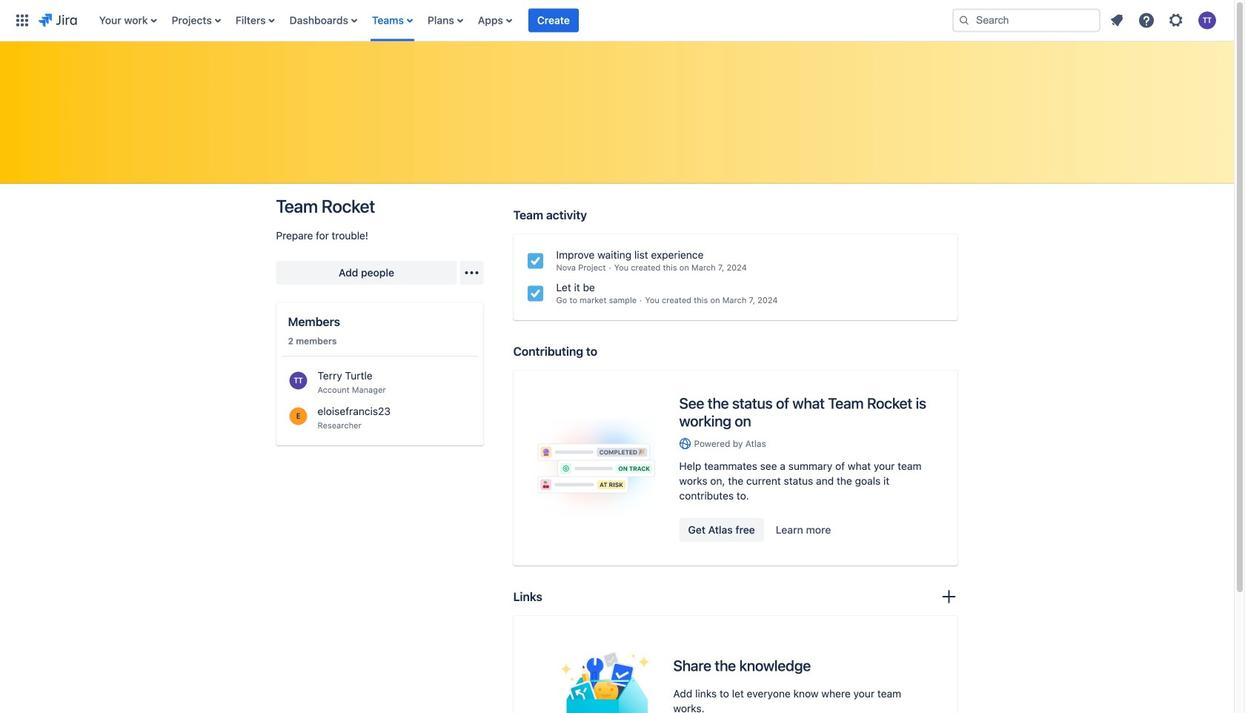Task type: vqa. For each thing, say whether or not it's contained in the screenshot.
insights icon
no



Task type: describe. For each thing, give the bounding box(es) containing it.
help image
[[1138, 11, 1155, 29]]

actions image
[[463, 264, 481, 282]]

your profile and settings image
[[1198, 11, 1216, 29]]

1 horizontal spatial list
[[1104, 7, 1225, 34]]

appswitcher icon image
[[13, 11, 31, 29]]

more information about this user image
[[318, 368, 472, 383]]

search image
[[958, 14, 970, 26]]

add link image
[[940, 588, 958, 606]]



Task type: locate. For each thing, give the bounding box(es) containing it.
primary element
[[9, 0, 941, 41]]

None search field
[[952, 9, 1101, 32]]

settings image
[[1167, 11, 1185, 29]]

0 horizontal spatial list
[[92, 0, 941, 41]]

jira image
[[39, 11, 77, 29], [39, 11, 77, 29]]

list
[[92, 0, 941, 41], [1104, 7, 1225, 34]]

notifications image
[[1108, 11, 1126, 29]]

atlas image
[[679, 438, 691, 450]]

Search field
[[952, 9, 1101, 32]]

banner
[[0, 0, 1234, 42]]

group
[[679, 518, 840, 542]]

list item
[[528, 0, 579, 41]]



